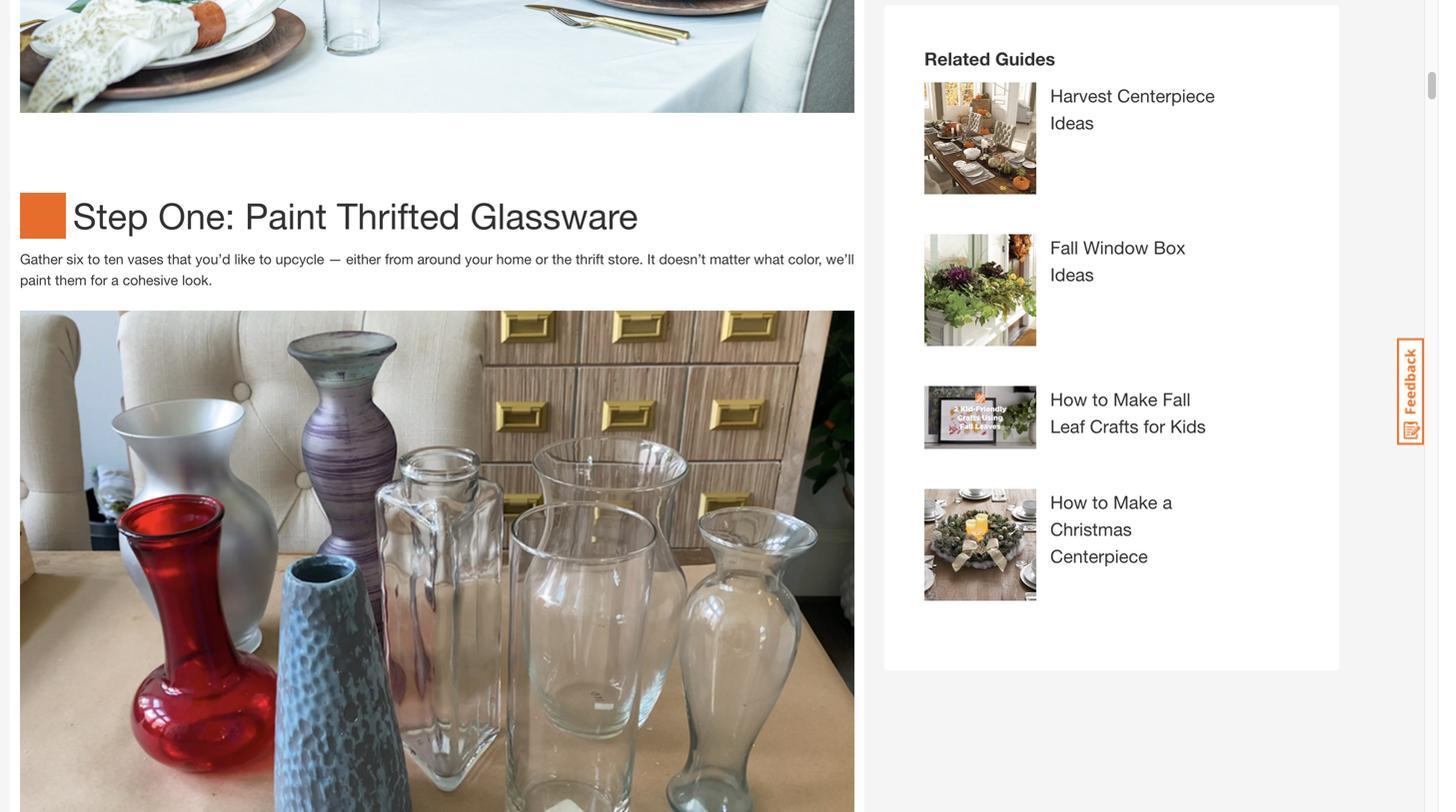 Task type: describe. For each thing, give the bounding box(es) containing it.
finished centerpiece on table. image
[[20, 0, 855, 113]]

to right six
[[88, 251, 100, 268]]

thrifted
[[337, 195, 460, 237]]

related
[[925, 48, 991, 69]]

fall inside fall window box ideas
[[1051, 237, 1079, 258]]

doesn't
[[659, 251, 706, 268]]

harvest
[[1051, 85, 1113, 106]]

ten
[[104, 251, 124, 268]]

how to make a christmas centerpiece
[[1051, 492, 1173, 567]]

how for how to make a christmas centerpiece
[[1051, 492, 1088, 513]]

make for a
[[1114, 492, 1158, 513]]

what
[[754, 251, 785, 268]]

harvest centerpiece ideas
[[1051, 85, 1215, 133]]

one:
[[158, 195, 235, 237]]

feedback link image
[[1398, 338, 1425, 446]]

thrift
[[576, 251, 604, 268]]

ideas inside fall window box ideas
[[1051, 264, 1094, 285]]

how to make a christmas centerpiece image
[[925, 489, 1037, 601]]

like
[[234, 251, 255, 268]]

a inside gather six to ten vases that you'd like to upcycle — either from around your home or the thrift store. it doesn't matter what color, we'll paint them for a cohesive look.
[[111, 272, 119, 289]]

to inside how to make a christmas centerpiece
[[1093, 492, 1109, 513]]

related guides
[[925, 48, 1056, 69]]

fall inside how to make fall leaf crafts for kids
[[1163, 389, 1191, 410]]

fall window box ideas
[[1051, 237, 1186, 285]]

make for fall
[[1114, 389, 1158, 410]]

step
[[73, 195, 148, 237]]

how to make a christmas centerpiece link
[[925, 489, 1225, 621]]

fall window box ideas image
[[925, 234, 1037, 346]]

look.
[[182, 272, 212, 289]]

home
[[497, 251, 532, 268]]

centerpiece inside harvest centerpiece ideas
[[1118, 85, 1215, 106]]

how to make fall leaf crafts for kids
[[1051, 389, 1206, 437]]

glassware
[[470, 195, 638, 237]]

for inside how to make fall leaf crafts for kids
[[1144, 416, 1166, 437]]

them
[[55, 272, 87, 289]]

window
[[1084, 237, 1149, 258]]

box
[[1154, 237, 1186, 258]]

or
[[536, 251, 548, 268]]

gather six to ten vases that you'd like to upcycle — either from around your home or the thrift store. it doesn't matter what color, we'll paint them for a cohesive look.
[[20, 251, 855, 289]]

we'll
[[826, 251, 855, 268]]



Task type: vqa. For each thing, say whether or not it's contained in the screenshot.
second How from the bottom of the page
yes



Task type: locate. For each thing, give the bounding box(es) containing it.
how
[[1051, 389, 1088, 410], [1051, 492, 1088, 513]]

harvest centerpiece ideas image
[[925, 82, 1037, 194]]

2 ideas from the top
[[1051, 264, 1094, 285]]

fall up kids
[[1163, 389, 1191, 410]]

1 ideas from the top
[[1051, 112, 1094, 133]]

1 horizontal spatial fall
[[1163, 389, 1191, 410]]

christmas
[[1051, 519, 1132, 540]]

ideas down window
[[1051, 264, 1094, 285]]

centerpiece
[[1118, 85, 1215, 106], [1051, 546, 1148, 567]]

1 vertical spatial how
[[1051, 492, 1088, 513]]

1 how from the top
[[1051, 389, 1088, 410]]

make up 'christmas'
[[1114, 492, 1158, 513]]

it
[[647, 251, 655, 268]]

that
[[167, 251, 192, 268]]

kids
[[1171, 416, 1206, 437]]

how to make fall leaf crafts for kids image
[[925, 386, 1037, 449]]

matter
[[710, 251, 750, 268]]

to up 'christmas'
[[1093, 492, 1109, 513]]

from
[[385, 251, 414, 268]]

your
[[465, 251, 493, 268]]

vases
[[128, 251, 164, 268]]

upcycle
[[276, 251, 324, 268]]

0 vertical spatial centerpiece
[[1118, 85, 1215, 106]]

a
[[111, 272, 119, 289], [1163, 492, 1173, 513]]

paint
[[20, 272, 51, 289]]

paint
[[245, 195, 327, 237]]

centerpiece down 'christmas'
[[1051, 546, 1148, 567]]

a down ten
[[111, 272, 119, 289]]

make up crafts
[[1114, 389, 1158, 410]]

how up the leaf
[[1051, 389, 1088, 410]]

—
[[328, 251, 342, 268]]

fall window box ideas link
[[925, 234, 1225, 366]]

for left kids
[[1144, 416, 1166, 437]]

ideas inside harvest centerpiece ideas
[[1051, 112, 1094, 133]]

step one: paint thrifted glassware
[[73, 195, 638, 237]]

1 make from the top
[[1114, 389, 1158, 410]]

2 make from the top
[[1114, 492, 1158, 513]]

1 vertical spatial make
[[1114, 492, 1158, 513]]

1 vertical spatial centerpiece
[[1051, 546, 1148, 567]]

make inside how to make a christmas centerpiece
[[1114, 492, 1158, 513]]

1 vertical spatial for
[[1144, 416, 1166, 437]]

a down kids
[[1163, 492, 1173, 513]]

for inside gather six to ten vases that you'd like to upcycle — either from around your home or the thrift store. it doesn't matter what color, we'll paint them for a cohesive look.
[[91, 272, 107, 289]]

a inside how to make a christmas centerpiece
[[1163, 492, 1173, 513]]

how for how to make fall leaf crafts for kids
[[1051, 389, 1088, 410]]

0 horizontal spatial fall
[[1051, 237, 1079, 258]]

2 how from the top
[[1051, 492, 1088, 513]]

1 vertical spatial ideas
[[1051, 264, 1094, 285]]

how inside how to make fall leaf crafts for kids
[[1051, 389, 1088, 410]]

color,
[[788, 251, 822, 268]]

fall left window
[[1051, 237, 1079, 258]]

0 vertical spatial make
[[1114, 389, 1158, 410]]

six
[[66, 251, 84, 268]]

1 vertical spatial fall
[[1163, 389, 1191, 410]]

leaf
[[1051, 416, 1085, 437]]

how to make fall leaf crafts for kids link
[[925, 386, 1225, 469]]

0 vertical spatial ideas
[[1051, 112, 1094, 133]]

to inside how to make fall leaf crafts for kids
[[1093, 389, 1109, 410]]

around
[[417, 251, 461, 268]]

store.
[[608, 251, 644, 268]]

0 vertical spatial fall
[[1051, 237, 1079, 258]]

0 horizontal spatial for
[[91, 272, 107, 289]]

the
[[552, 251, 572, 268]]

ideas down harvest
[[1051, 112, 1094, 133]]

guides
[[996, 48, 1056, 69]]

to up crafts
[[1093, 389, 1109, 410]]

0 vertical spatial how
[[1051, 389, 1088, 410]]

for
[[91, 272, 107, 289], [1144, 416, 1166, 437]]

1 horizontal spatial a
[[1163, 492, 1173, 513]]

either
[[346, 251, 381, 268]]

how up 'christmas'
[[1051, 492, 1088, 513]]

cohesive
[[123, 272, 178, 289]]

0 vertical spatial a
[[111, 272, 119, 289]]

you'd
[[195, 251, 231, 268]]

centerpiece right harvest
[[1118, 85, 1215, 106]]

thrifted vases on table. image
[[20, 311, 855, 813]]

1 horizontal spatial for
[[1144, 416, 1166, 437]]

to right like
[[259, 251, 272, 268]]

centerpiece inside how to make a christmas centerpiece
[[1051, 546, 1148, 567]]

0 vertical spatial for
[[91, 272, 107, 289]]

harvest centerpiece ideas link
[[925, 82, 1225, 214]]

to
[[88, 251, 100, 268], [259, 251, 272, 268], [1093, 389, 1109, 410], [1093, 492, 1109, 513]]

fall
[[1051, 237, 1079, 258], [1163, 389, 1191, 410]]

1 vertical spatial a
[[1163, 492, 1173, 513]]

how inside how to make a christmas centerpiece
[[1051, 492, 1088, 513]]

0 horizontal spatial a
[[111, 272, 119, 289]]

for down ten
[[91, 272, 107, 289]]

ideas
[[1051, 112, 1094, 133], [1051, 264, 1094, 285]]

make
[[1114, 389, 1158, 410], [1114, 492, 1158, 513]]

make inside how to make fall leaf crafts for kids
[[1114, 389, 1158, 410]]

gather
[[20, 251, 63, 268]]

crafts
[[1090, 416, 1139, 437]]



